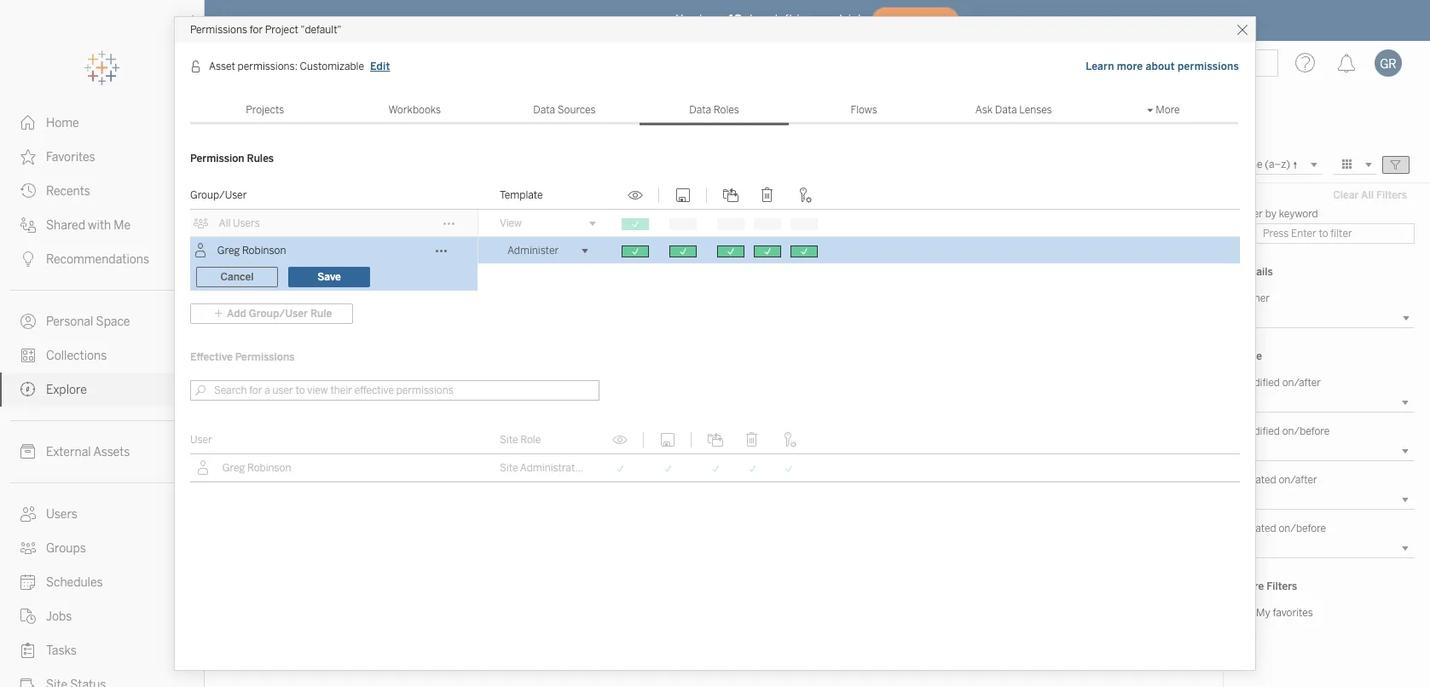 Task type: describe. For each thing, give the bounding box(es) containing it.
buy now
[[893, 15, 938, 26]]

0 vertical spatial permissions
[[190, 24, 247, 36]]

▾
[[1147, 104, 1154, 116]]

on/after for created on/after
[[1279, 474, 1317, 486]]

1 vertical spatial more
[[1239, 581, 1264, 593]]

modified for modified on/before
[[1239, 426, 1280, 437]]

groups link
[[0, 531, 204, 565]]

all inside grid
[[219, 217, 231, 229]]

sources
[[558, 104, 596, 116]]

delete image
[[742, 432, 762, 448]]

1 vertical spatial permissions
[[235, 351, 295, 363]]

schedules link
[[0, 565, 204, 600]]

new
[[243, 159, 265, 171]]

buy
[[893, 15, 912, 26]]

view image
[[625, 188, 646, 203]]

favorites
[[1273, 607, 1313, 619]]

grid containing group/user
[[190, 182, 1240, 410]]

rules
[[247, 153, 274, 165]]

4 by text only_f5he34f image from the top
[[20, 677, 36, 687]]

on/before for modified on/before
[[1282, 426, 1330, 437]]

left
[[775, 12, 793, 27]]

user permission rule image
[[193, 243, 208, 258]]

permissions for project "default"
[[190, 24, 341, 36]]

that
[[326, 394, 345, 406]]

samples
[[507, 370, 555, 385]]

users link
[[0, 497, 204, 531]]

navigation panel element
[[0, 51, 204, 687]]

asset permissions: customizable
[[209, 61, 364, 72]]

for
[[250, 24, 263, 36]]

samples.
[[507, 409, 548, 421]]

by text only_f5he34f image for explore
[[20, 382, 36, 397]]

created for created on/after
[[1239, 474, 1276, 486]]

project
[[265, 24, 298, 36]]

schedules
[[46, 576, 103, 590]]

overwrite image for site role
[[658, 432, 678, 448]]

filters inside button
[[1376, 189, 1407, 201]]

data for data sources
[[533, 104, 555, 116]]

by inside the default project that was automatically created by tableau.
[[235, 409, 247, 421]]

greg for user permission rule image
[[217, 245, 240, 257]]

on/before for created on/before
[[1279, 523, 1326, 535]]

by text only_f5he34f image for groups
[[20, 541, 36, 556]]

jobs
[[46, 610, 72, 624]]

about
[[1146, 61, 1175, 72]]

created for created on/before
[[1239, 523, 1276, 535]]

site for site role
[[500, 434, 518, 446]]

robinson for user permission rule icon
[[247, 462, 291, 474]]

group/user
[[190, 189, 247, 201]]

filter
[[1239, 208, 1263, 220]]

on/after for modified on/after
[[1282, 377, 1321, 389]]

by text only_f5he34f image for personal space
[[20, 314, 36, 329]]

keyword
[[1279, 208, 1318, 220]]

groups
[[46, 542, 86, 556]]

more
[[1117, 61, 1143, 72]]

▾ more
[[1147, 104, 1180, 116]]

uploaded
[[671, 394, 715, 406]]

collections
[[46, 349, 107, 363]]

the
[[235, 394, 253, 406]]

role
[[520, 434, 541, 446]]

view
[[500, 217, 522, 229]]

by text only_f5he34f image for schedules
[[20, 575, 36, 590]]

was
[[347, 394, 365, 406]]

robinson for user permission rule image
[[242, 245, 286, 257]]

projects
[[246, 104, 284, 116]]

home link
[[0, 106, 204, 140]]

all inside button
[[1361, 189, 1374, 201]]

default inside the default project that was automatically created by tableau.
[[256, 394, 288, 406]]

shared with me link
[[0, 208, 204, 242]]

personal
[[46, 315, 93, 329]]

permissions:
[[238, 61, 298, 72]]

by text only_f5he34f image for recents
[[20, 183, 36, 199]]

learn
[[1086, 61, 1114, 72]]

by text only_f5he34f image for shared with me
[[20, 217, 36, 233]]

created
[[433, 394, 469, 406]]

buy now button
[[871, 7, 959, 34]]

favorites
[[46, 150, 95, 165]]

effective
[[190, 351, 233, 363]]

recents link
[[0, 174, 204, 208]]

save
[[317, 271, 341, 283]]

set permissions image for template
[[794, 188, 814, 203]]

user
[[190, 434, 212, 446]]

external assets
[[46, 445, 130, 460]]

permissions
[[1178, 61, 1239, 72]]

roles
[[714, 104, 739, 116]]

13
[[729, 12, 742, 27]]

data roles
[[689, 104, 739, 116]]

clear all filters button
[[1325, 185, 1415, 206]]

effective permissions
[[190, 351, 295, 363]]

shared with me
[[46, 218, 131, 233]]

site for site administrator creator
[[500, 462, 518, 474]]

favorites link
[[0, 140, 204, 174]]

learn more about permissions link
[[1085, 58, 1240, 75]]

all users
[[219, 217, 260, 229]]

Search for a user to view their effective permissions text field
[[190, 380, 600, 401]]

explore inside "main navigation. press the up and down arrow keys to access links." element
[[46, 383, 87, 397]]

group permission rule image
[[193, 216, 209, 231]]

lenses
[[1019, 104, 1052, 116]]

my
[[1256, 607, 1271, 619]]

have
[[699, 12, 726, 27]]

my favorites
[[1256, 607, 1313, 619]]

automatically inside the default project that was automatically created by tableau.
[[367, 394, 431, 406]]

0 vertical spatial explore
[[225, 106, 295, 130]]

samples image
[[496, 199, 752, 357]]

modified for modified on/after
[[1239, 377, 1280, 389]]

cancel button
[[196, 267, 278, 287]]

site administrator creator
[[500, 462, 623, 474]]

days
[[745, 12, 772, 27]]

template
[[500, 189, 543, 201]]

by text only_f5he34f image for jobs
[[20, 609, 36, 624]]

explore link
[[0, 373, 204, 407]]

tableau.
[[249, 409, 288, 421]]



Task type: vqa. For each thing, say whether or not it's contained in the screenshot.
Personal Space 'icon'
no



Task type: locate. For each thing, give the bounding box(es) containing it.
0 horizontal spatial data
[[533, 104, 555, 116]]

move image left delete icon
[[721, 188, 741, 203]]

project inside this project includes automatically uploaded samples.
[[529, 394, 562, 406]]

main navigation. press the up and down arrow keys to access links. element
[[0, 106, 204, 687]]

all right clear
[[1361, 189, 1374, 201]]

greg robinson for user permission rule image
[[217, 245, 286, 257]]

2 horizontal spatial data
[[995, 104, 1017, 116]]

on/after up modified on/before
[[1282, 377, 1321, 389]]

on/after
[[1282, 377, 1321, 389], [1279, 474, 1317, 486]]

1 vertical spatial explore
[[46, 383, 87, 397]]

0 horizontal spatial users
[[46, 507, 78, 522]]

more
[[1156, 104, 1180, 116], [1239, 581, 1264, 593]]

greg right user permission rule icon
[[222, 462, 245, 474]]

users down group/user
[[233, 217, 260, 229]]

created
[[1239, 474, 1276, 486], [1239, 523, 1276, 535]]

by text only_f5he34f image inside the collections link
[[20, 348, 36, 363]]

modified on/after
[[1239, 377, 1321, 389]]

permissions up 'asset' at the top
[[190, 24, 247, 36]]

edit
[[370, 61, 390, 72]]

3 by text only_f5he34f image from the top
[[20, 252, 36, 267]]

site role
[[500, 434, 541, 446]]

row
[[190, 210, 1240, 238], [190, 237, 1240, 382], [190, 455, 1240, 482]]

users inside "main navigation. press the up and down arrow keys to access links." element
[[46, 507, 78, 522]]

1 horizontal spatial more
[[1239, 581, 1264, 593]]

by text only_f5he34f image inside home link
[[20, 115, 36, 130]]

8 by text only_f5he34f image from the top
[[20, 507, 36, 522]]

0 vertical spatial greg
[[217, 245, 240, 257]]

created down created on/after
[[1239, 523, 1276, 535]]

set permissions image
[[794, 188, 814, 203], [779, 432, 799, 448]]

all
[[1361, 189, 1374, 201], [219, 217, 231, 229]]

row group
[[190, 210, 1240, 382]]

created on/after
[[1239, 474, 1317, 486]]

1 horizontal spatial users
[[233, 217, 260, 229]]

modified on/before
[[1239, 426, 1330, 437]]

grid
[[190, 182, 1240, 410], [190, 426, 1240, 482]]

by text only_f5he34f image inside external assets 'link'
[[20, 444, 36, 460]]

recommendations link
[[0, 242, 204, 276]]

1 vertical spatial set permissions image
[[779, 432, 799, 448]]

automatically up view icon
[[605, 394, 669, 406]]

set permissions image right delete image in the right of the page
[[779, 432, 799, 448]]

0 vertical spatial set permissions image
[[794, 188, 814, 203]]

0 horizontal spatial automatically
[[367, 394, 431, 406]]

greg robinson down all users
[[217, 245, 286, 257]]

by text only_f5he34f image inside tasks link
[[20, 643, 36, 658]]

grid containing user
[[190, 426, 1240, 482]]

move image left delete image in the right of the page
[[705, 432, 726, 448]]

you
[[676, 12, 696, 27]]

greg robinson right user permission rule icon
[[222, 462, 291, 474]]

1 automatically from the left
[[367, 394, 431, 406]]

1 project from the left
[[290, 394, 323, 406]]

ask data lenses
[[975, 104, 1052, 116]]

workbooks
[[389, 104, 441, 116]]

3 row from the top
[[190, 455, 1240, 482]]

1 vertical spatial greg robinson
[[222, 462, 291, 474]]

1 row from the top
[[190, 210, 1240, 238]]

0 vertical spatial by
[[1265, 208, 1277, 220]]

1 vertical spatial on/before
[[1279, 523, 1326, 535]]

7 by text only_f5he34f image from the top
[[20, 444, 36, 460]]

1 grid from the top
[[190, 182, 1240, 410]]

external assets link
[[0, 435, 204, 469]]

modified up created on/after
[[1239, 426, 1280, 437]]

more right ▾
[[1156, 104, 1180, 116]]

0 vertical spatial default
[[235, 370, 275, 385]]

you have 13 days left in your trial.
[[676, 12, 864, 27]]

0 horizontal spatial all
[[219, 217, 231, 229]]

0 horizontal spatial project
[[290, 394, 323, 406]]

edit link
[[369, 58, 391, 75]]

data right 'ask'
[[995, 104, 1017, 116]]

overwrite image down uploaded
[[658, 432, 678, 448]]

0 vertical spatial created
[[1239, 474, 1276, 486]]

by text only_f5he34f image down tasks link
[[20, 677, 36, 687]]

set permissions image for site role
[[779, 432, 799, 448]]

greg robinson for user permission rule icon
[[222, 462, 291, 474]]

2 modified from the top
[[1239, 426, 1280, 437]]

1 horizontal spatial filters
[[1376, 189, 1407, 201]]

by text only_f5he34f image
[[20, 149, 36, 165], [20, 183, 36, 199], [20, 575, 36, 590], [20, 677, 36, 687]]

automatically inside this project includes automatically uploaded samples.
[[605, 394, 669, 406]]

1 vertical spatial grid
[[190, 426, 1240, 482]]

data left 'sources'
[[533, 104, 555, 116]]

permissions for project "default" dialog
[[175, 17, 1255, 687]]

by text only_f5he34f image for collections
[[20, 348, 36, 363]]

automatically
[[367, 394, 431, 406], [605, 394, 669, 406]]

by text only_f5he34f image inside groups link
[[20, 541, 36, 556]]

save button
[[288, 267, 370, 287]]

explore up rules
[[225, 106, 295, 130]]

0 vertical spatial robinson
[[242, 245, 286, 257]]

by text only_f5he34f image left schedules at left bottom
[[20, 575, 36, 590]]

filters right clear
[[1376, 189, 1407, 201]]

recommendations
[[46, 252, 149, 267]]

by text only_f5he34f image inside jobs link
[[20, 609, 36, 624]]

by text only_f5he34f image for home
[[20, 115, 36, 130]]

5 by text only_f5he34f image from the top
[[20, 348, 36, 363]]

0 vertical spatial on/after
[[1282, 377, 1321, 389]]

me
[[114, 218, 131, 233]]

1 horizontal spatial explore
[[225, 106, 295, 130]]

overwrite image
[[673, 188, 693, 203], [658, 432, 678, 448]]

3 data from the left
[[995, 104, 1017, 116]]

1 horizontal spatial by
[[1265, 208, 1277, 220]]

0 vertical spatial grid
[[190, 182, 1240, 410]]

greg for user permission rule icon
[[222, 462, 245, 474]]

11 by text only_f5he34f image from the top
[[20, 643, 36, 658]]

default up the tableau.
[[256, 394, 288, 406]]

by down the
[[235, 409, 247, 421]]

1 horizontal spatial project
[[529, 394, 562, 406]]

2 project from the left
[[529, 394, 562, 406]]

project inside the default project that was automatically created by tableau.
[[290, 394, 323, 406]]

by text only_f5he34f image for external assets
[[20, 444, 36, 460]]

1 by text only_f5he34f image from the top
[[20, 149, 36, 165]]

users up groups
[[46, 507, 78, 522]]

shared
[[46, 218, 85, 233]]

row group containing all users
[[190, 210, 1240, 382]]

by text only_f5he34f image inside schedules "link"
[[20, 575, 36, 590]]

by text only_f5he34f image for tasks
[[20, 643, 36, 658]]

date
[[1239, 351, 1262, 362]]

9 by text only_f5he34f image from the top
[[20, 541, 36, 556]]

administrator
[[520, 462, 585, 474]]

on/before down created on/after
[[1279, 523, 1326, 535]]

on/before down modified on/after
[[1282, 426, 1330, 437]]

greg
[[217, 245, 240, 257], [222, 462, 245, 474]]

1 horizontal spatial all
[[1361, 189, 1374, 201]]

space
[[96, 315, 130, 329]]

all right 'group permission rule' icon
[[219, 217, 231, 229]]

now
[[915, 15, 938, 26]]

2 automatically from the left
[[605, 394, 669, 406]]

personal space link
[[0, 304, 204, 339]]

2 row from the top
[[190, 237, 1240, 382]]

external
[[46, 445, 91, 460]]

1 by text only_f5he34f image from the top
[[20, 115, 36, 130]]

greg up cancel "button"
[[217, 245, 240, 257]]

2 by text only_f5he34f image from the top
[[20, 183, 36, 199]]

site
[[500, 434, 518, 446], [500, 462, 518, 474]]

by text only_f5he34f image inside favorites link
[[20, 149, 36, 165]]

1 vertical spatial by
[[235, 409, 247, 421]]

project left that
[[290, 394, 323, 406]]

1 vertical spatial robinson
[[247, 462, 291, 474]]

by text only_f5he34f image inside users link
[[20, 507, 36, 522]]

0 vertical spatial overwrite image
[[673, 188, 693, 203]]

delete image
[[757, 188, 778, 203]]

1 vertical spatial greg
[[222, 462, 245, 474]]

modified down date at right
[[1239, 377, 1280, 389]]

site down site role
[[500, 462, 518, 474]]

site left role
[[500, 434, 518, 446]]

1 data from the left
[[533, 104, 555, 116]]

0 horizontal spatial by
[[235, 409, 247, 421]]

1 vertical spatial site
[[500, 462, 518, 474]]

row containing all users
[[190, 210, 1240, 238]]

0 vertical spatial filters
[[1376, 189, 1407, 201]]

1 vertical spatial users
[[46, 507, 78, 522]]

row group inside permissions for project "default" dialog
[[190, 210, 1240, 382]]

filter by keyword
[[1239, 208, 1318, 220]]

created up created on/before
[[1239, 474, 1276, 486]]

on/after down modified on/before
[[1279, 474, 1317, 486]]

1 modified from the top
[[1239, 377, 1280, 389]]

explore down collections
[[46, 383, 87, 397]]

data left roles
[[689, 104, 711, 116]]

1 vertical spatial filters
[[1267, 581, 1297, 593]]

robinson down all users
[[242, 245, 286, 257]]

1 created from the top
[[1239, 474, 1276, 486]]

1 vertical spatial default
[[256, 394, 288, 406]]

creator
[[587, 462, 623, 474]]

more up my
[[1239, 581, 1264, 593]]

2 site from the top
[[500, 462, 518, 474]]

1 vertical spatial modified
[[1239, 426, 1280, 437]]

permissions
[[190, 24, 247, 36], [235, 351, 295, 363]]

"default"
[[301, 24, 341, 36]]

permission
[[190, 153, 244, 165]]

2 grid from the top
[[190, 426, 1240, 482]]

clear all filters
[[1333, 189, 1407, 201]]

1 vertical spatial move image
[[705, 432, 726, 448]]

on/before
[[1282, 426, 1330, 437], [1279, 523, 1326, 535]]

3 by text only_f5he34f image from the top
[[20, 575, 36, 590]]

0 vertical spatial greg robinson
[[217, 245, 286, 257]]

by text only_f5he34f image left recents
[[20, 183, 36, 199]]

by text only_f5he34f image inside shared with me link
[[20, 217, 36, 233]]

2 data from the left
[[689, 104, 711, 116]]

user permission rule image
[[195, 461, 211, 476]]

users inside 'row'
[[233, 217, 260, 229]]

more inside permissions tab list
[[1156, 104, 1180, 116]]

the default project that was automatically created by tableau.
[[235, 394, 469, 421]]

by text only_f5he34f image left the favorites
[[20, 149, 36, 165]]

1 horizontal spatial data
[[689, 104, 711, 116]]

1 vertical spatial overwrite image
[[658, 432, 678, 448]]

ask
[[975, 104, 993, 116]]

Filter by keyword text field
[[1239, 223, 1415, 244]]

0 horizontal spatial filters
[[1267, 581, 1297, 593]]

project up samples.
[[529, 394, 562, 406]]

1 site from the top
[[500, 434, 518, 446]]

by text only_f5he34f image for recommendations
[[20, 252, 36, 267]]

by text only_f5he34f image
[[20, 115, 36, 130], [20, 217, 36, 233], [20, 252, 36, 267], [20, 314, 36, 329], [20, 348, 36, 363], [20, 382, 36, 397], [20, 444, 36, 460], [20, 507, 36, 522], [20, 541, 36, 556], [20, 609, 36, 624], [20, 643, 36, 658]]

set permissions image right delete icon
[[794, 188, 814, 203]]

by
[[1265, 208, 1277, 220], [235, 409, 247, 421]]

by text only_f5he34f image inside explore link
[[20, 382, 36, 397]]

details
[[1239, 266, 1273, 278]]

permission rules
[[190, 153, 274, 165]]

1 horizontal spatial automatically
[[605, 394, 669, 406]]

default image
[[225, 199, 481, 357]]

by text only_f5he34f image for favorites
[[20, 149, 36, 165]]

6 by text only_f5he34f image from the top
[[20, 382, 36, 397]]

permissions tab list
[[190, 95, 1238, 125]]

robinson down the tableau.
[[247, 462, 291, 474]]

default down effective permissions
[[235, 370, 275, 385]]

0 horizontal spatial explore
[[46, 383, 87, 397]]

collections link
[[0, 339, 204, 373]]

by text only_f5he34f image inside the recents link
[[20, 183, 36, 199]]

tasks link
[[0, 634, 204, 668]]

0 vertical spatial more
[[1156, 104, 1180, 116]]

learn more about permissions
[[1086, 61, 1239, 72]]

move image for template
[[721, 188, 741, 203]]

owner
[[1239, 293, 1270, 304]]

explore
[[225, 106, 295, 130], [46, 383, 87, 397]]

automatically right was on the left bottom of page
[[367, 394, 431, 406]]

trial.
[[839, 12, 864, 27]]

10 by text only_f5he34f image from the top
[[20, 609, 36, 624]]

permissions up the
[[235, 351, 295, 363]]

users
[[233, 217, 260, 229], [46, 507, 78, 522]]

includes
[[564, 394, 603, 406]]

move image for site role
[[705, 432, 726, 448]]

filters up my favorites
[[1267, 581, 1297, 593]]

1 vertical spatial on/after
[[1279, 474, 1317, 486]]

move image
[[721, 188, 741, 203], [705, 432, 726, 448]]

0 vertical spatial site
[[500, 434, 518, 446]]

recents
[[46, 184, 90, 199]]

filters
[[1376, 189, 1407, 201], [1267, 581, 1297, 593]]

personal space
[[46, 315, 130, 329]]

by right filter
[[1265, 208, 1277, 220]]

0 vertical spatial move image
[[721, 188, 741, 203]]

data for data roles
[[689, 104, 711, 116]]

site inside 'row'
[[500, 462, 518, 474]]

2 created from the top
[[1239, 523, 1276, 535]]

2 by text only_f5he34f image from the top
[[20, 217, 36, 233]]

asset
[[209, 61, 235, 72]]

1 vertical spatial created
[[1239, 523, 1276, 535]]

1 vertical spatial all
[[219, 217, 231, 229]]

robinson
[[242, 245, 286, 257], [247, 462, 291, 474]]

0 horizontal spatial more
[[1156, 104, 1180, 116]]

0 vertical spatial users
[[233, 217, 260, 229]]

0 vertical spatial modified
[[1239, 377, 1280, 389]]

assets
[[93, 445, 130, 460]]

new button
[[225, 154, 293, 175]]

by text only_f5he34f image inside personal space link
[[20, 314, 36, 329]]

0 vertical spatial all
[[1361, 189, 1374, 201]]

tasks
[[46, 644, 77, 658]]

with
[[88, 218, 111, 233]]

clear
[[1333, 189, 1359, 201]]

by text only_f5he34f image for users
[[20, 507, 36, 522]]

overwrite image right view image
[[673, 188, 693, 203]]

view image
[[610, 432, 630, 448]]

by text only_f5he34f image inside recommendations link
[[20, 252, 36, 267]]

this project includes automatically uploaded samples.
[[507, 394, 715, 421]]

overwrite image for template
[[673, 188, 693, 203]]

0 vertical spatial on/before
[[1282, 426, 1330, 437]]

in
[[797, 12, 807, 27]]

4 by text only_f5he34f image from the top
[[20, 314, 36, 329]]

flows
[[851, 104, 877, 116]]



